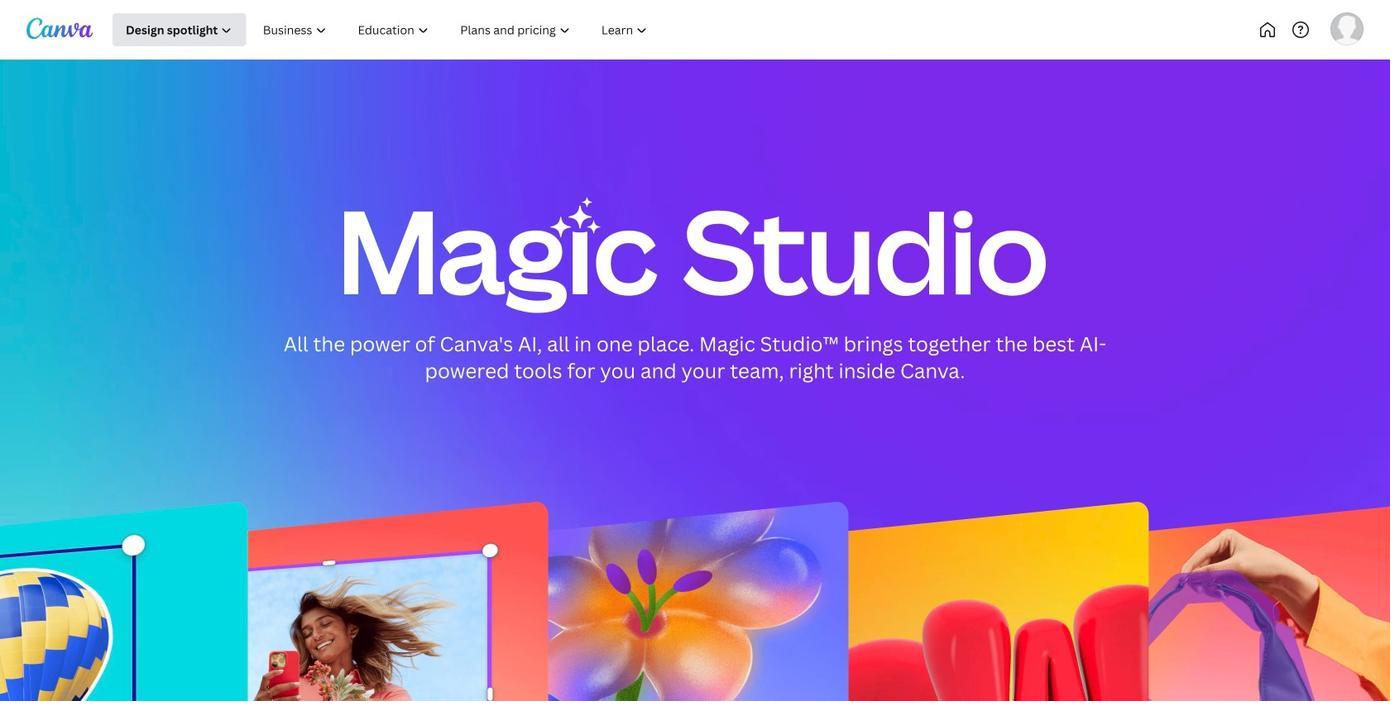 Task type: describe. For each thing, give the bounding box(es) containing it.
magic studio image
[[344, 197, 1046, 313]]



Task type: locate. For each thing, give the bounding box(es) containing it.
top level navigation element
[[113, 13, 718, 46]]

magic studio element
[[344, 197, 1046, 318]]



Task type: vqa. For each thing, say whether or not it's contained in the screenshot.
Magic Studio Element
yes



